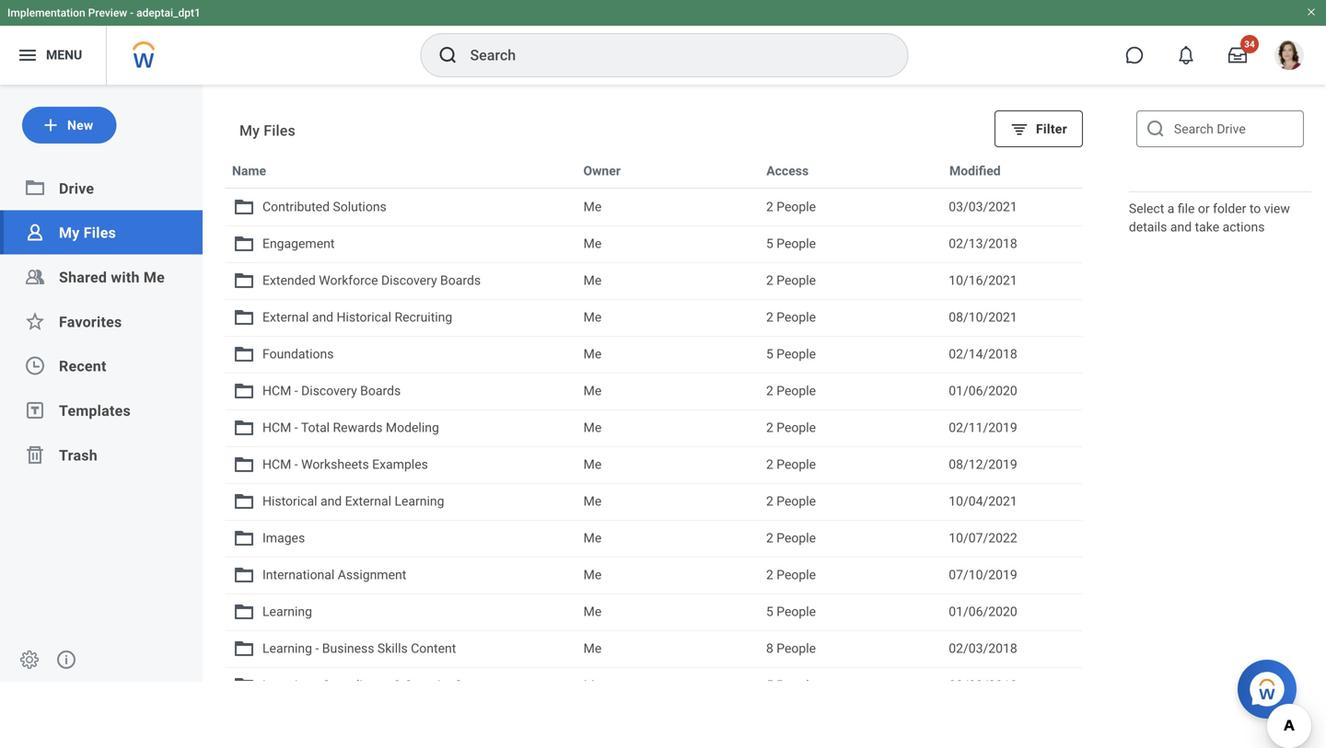 Task type: describe. For each thing, give the bounding box(es) containing it.
08/12/2019
[[949, 457, 1018, 473]]

shared with me
[[59, 269, 165, 286]]

justify image
[[17, 44, 39, 66]]

learning down hcm - worksheets examples link at the bottom left of the page
[[395, 494, 444, 509]]

me cell for contributed solutions
[[576, 190, 759, 225]]

hcm - worksheets examples link
[[233, 454, 569, 476]]

2 for 03/03/2021
[[766, 199, 774, 215]]

1 vertical spatial search image
[[1145, 118, 1167, 140]]

contributed
[[263, 199, 330, 215]]

0 horizontal spatial files
[[84, 224, 116, 242]]

access
[[767, 164, 809, 179]]

select a file or folder to view details and take actions
[[1129, 201, 1290, 235]]

modeling
[[386, 421, 439, 436]]

0 vertical spatial external
[[263, 310, 309, 325]]

2 people for 10/16/2021
[[766, 273, 816, 288]]

recent button
[[59, 358, 107, 376]]

me for external and historical recruiting
[[584, 310, 602, 325]]

filter image
[[1011, 120, 1029, 138]]

me cell for international assignment
[[576, 558, 759, 593]]

me cell for learning - compliance & security content
[[576, 669, 759, 704]]

filter button
[[995, 111, 1083, 147]]

filter
[[1036, 121, 1068, 137]]

me for contributed solutions
[[584, 199, 602, 215]]

34
[[1245, 39, 1255, 50]]

row containing foundations
[[225, 336, 1083, 373]]

me cell for hcm - worksheets examples
[[576, 448, 759, 483]]

07/10/2019
[[949, 568, 1018, 583]]

2 for 08/12/2019
[[766, 457, 774, 473]]

assignment
[[338, 568, 407, 583]]

new button
[[22, 107, 116, 144]]

menu
[[46, 48, 82, 63]]

row containing hcm - discovery boards
[[225, 373, 1083, 410]]

international
[[263, 568, 335, 583]]

01/06/2020 for 5 people
[[949, 605, 1018, 620]]

trash button
[[59, 447, 98, 465]]

people for contributed solutions
[[777, 199, 816, 215]]

modified
[[950, 164, 1001, 179]]

hcm - total rewards modeling
[[263, 421, 439, 436]]

10/07/2022
[[949, 531, 1018, 546]]

images link
[[233, 528, 569, 550]]

hcm for hcm - discovery boards
[[263, 384, 291, 399]]

folder open image
[[24, 177, 46, 199]]

0 horizontal spatial historical
[[263, 494, 317, 509]]

8 people
[[766, 642, 816, 657]]

close environment banner image
[[1306, 6, 1317, 18]]

menu banner
[[0, 0, 1327, 85]]

boards for hcm - discovery boards
[[360, 384, 401, 399]]

learning - business skills content link
[[233, 638, 569, 661]]

hcm for hcm - worksheets examples
[[263, 457, 291, 473]]

my inside item list element
[[240, 122, 260, 140]]

extended workforce discovery boards link
[[233, 270, 569, 292]]

notifications large image
[[1177, 46, 1196, 64]]

me cell for images
[[576, 521, 759, 556]]

foundations
[[263, 347, 334, 362]]

with
[[111, 269, 140, 286]]

clock image
[[24, 355, 46, 377]]

solutions
[[333, 199, 387, 215]]

me cell for engagement
[[576, 227, 759, 262]]

folder
[[1213, 201, 1247, 216]]

8 people link
[[766, 639, 934, 660]]

implementation
[[7, 6, 85, 19]]

02/13/2018
[[949, 236, 1018, 251]]

discovery for workforce
[[381, 273, 437, 288]]

5 people link for 02/13/2018
[[766, 234, 934, 254]]

skills
[[378, 642, 408, 657]]

me cell for external and historical recruiting
[[576, 300, 759, 335]]

row containing learning
[[225, 594, 1083, 631]]

and inside select a file or folder to view details and take actions
[[1171, 220, 1192, 235]]

learning for learning - business skills content
[[263, 642, 312, 657]]

2 people link for 03/03/2021
[[766, 197, 934, 217]]

2 people link for 08/12/2019
[[766, 455, 934, 475]]

01/06/2020 for 2 people
[[949, 384, 1018, 399]]

2 people link for 10/16/2021
[[766, 271, 934, 291]]

- for hcm - worksheets examples
[[295, 457, 298, 473]]

take
[[1195, 220, 1220, 235]]

people for hcm - total rewards modeling
[[777, 421, 816, 436]]

5 for 02/13/2018
[[766, 236, 774, 251]]

learning - compliance & security content
[[263, 678, 499, 694]]

star image
[[24, 311, 46, 333]]

03/03/2021
[[949, 199, 1018, 215]]

2 people for 01/06/2020
[[766, 384, 816, 399]]

shared with me image
[[24, 266, 46, 288]]

shared with me button
[[59, 269, 165, 286]]

2 for 08/10/2021
[[766, 310, 774, 325]]

hcm - discovery boards
[[263, 384, 401, 399]]

- inside menu banner
[[130, 6, 134, 19]]

1 vertical spatial external
[[345, 494, 392, 509]]

discovery for -
[[301, 384, 357, 399]]

10/16/2021
[[949, 273, 1018, 288]]

view
[[1265, 201, 1290, 216]]

security
[[405, 678, 451, 694]]

1 vertical spatial content
[[454, 678, 499, 694]]

workforce
[[319, 273, 378, 288]]

learning link
[[233, 602, 569, 624]]

me for learning
[[584, 605, 602, 620]]

2 for 10/04/2021
[[766, 494, 774, 509]]

me cell for extended workforce discovery boards
[[576, 263, 759, 298]]

people for images
[[777, 531, 816, 546]]

me for hcm - total rewards modeling
[[584, 421, 602, 436]]

me for extended workforce discovery boards
[[584, 273, 602, 288]]

and for 10/04/2021
[[321, 494, 342, 509]]

&
[[394, 678, 402, 694]]

row containing images
[[225, 520, 1083, 557]]

hcm - worksheets examples
[[263, 457, 428, 473]]

hcm - discovery boards link
[[233, 380, 569, 403]]

my files inside item list element
[[240, 122, 296, 140]]

implementation preview -   adeptai_dpt1
[[7, 6, 201, 19]]

my files button
[[59, 224, 116, 242]]

favorites button
[[59, 314, 122, 331]]

2 people for 08/12/2019
[[766, 457, 816, 473]]

external and historical recruiting
[[263, 310, 453, 325]]

2 people for 10/04/2021
[[766, 494, 816, 509]]

foundations link
[[233, 344, 569, 366]]

5 people for 02/03/2018
[[766, 678, 816, 694]]

me for hcm - worksheets examples
[[584, 457, 602, 473]]

2 for 07/10/2019
[[766, 568, 774, 583]]

business
[[322, 642, 374, 657]]

search image inside menu banner
[[437, 44, 459, 66]]

favorites
[[59, 314, 122, 331]]

extended workforce discovery boards
[[263, 273, 481, 288]]

- for learning - business skills content
[[315, 642, 319, 657]]

5 for 01/06/2020
[[766, 605, 774, 620]]

2 for 10/16/2021
[[766, 273, 774, 288]]

5 people for 02/13/2018
[[766, 236, 816, 251]]

me for historical and external learning
[[584, 494, 602, 509]]

details
[[1129, 220, 1168, 235]]

file
[[1178, 201, 1195, 216]]

row containing name
[[225, 152, 1083, 189]]

me cell for historical and external learning
[[576, 485, 759, 520]]



Task type: locate. For each thing, give the bounding box(es) containing it.
9 me cell from the top
[[576, 485, 759, 520]]

5 for 02/14/2018
[[766, 347, 774, 362]]

templates button
[[59, 403, 131, 420]]

1 vertical spatial my
[[59, 224, 80, 242]]

2 2 people link from the top
[[766, 271, 934, 291]]

to
[[1250, 201, 1261, 216]]

08/10/2021
[[949, 310, 1018, 325]]

0 horizontal spatial boards
[[360, 384, 401, 399]]

search drive field
[[1137, 111, 1304, 147]]

02/03/2018
[[949, 642, 1018, 657], [949, 678, 1018, 694]]

2 people for 03/03/2021
[[766, 199, 816, 215]]

7 2 people from the top
[[766, 494, 816, 509]]

and inside external and historical recruiting link
[[312, 310, 334, 325]]

1 02/03/2018 from the top
[[949, 642, 1018, 657]]

my files
[[240, 122, 296, 140], [59, 224, 116, 242]]

0 horizontal spatial discovery
[[301, 384, 357, 399]]

plus image
[[41, 116, 60, 134]]

8 people from the top
[[777, 457, 816, 473]]

5 people for 02/14/2018
[[766, 347, 816, 362]]

folder image
[[233, 196, 255, 218], [233, 233, 255, 255], [233, 270, 255, 292], [233, 307, 255, 329], [233, 344, 255, 366], [233, 380, 255, 403], [233, 417, 255, 439], [233, 454, 255, 476], [233, 454, 255, 476], [233, 491, 255, 513], [233, 528, 255, 550], [233, 602, 255, 624], [233, 638, 255, 661], [233, 638, 255, 661], [233, 675, 255, 697]]

me for international assignment
[[584, 568, 602, 583]]

4 2 from the top
[[766, 384, 774, 399]]

- left business
[[315, 642, 319, 657]]

1 horizontal spatial historical
[[337, 310, 392, 325]]

2 for 02/11/2019
[[766, 421, 774, 436]]

5 row from the top
[[225, 299, 1083, 336]]

compliance
[[322, 678, 391, 694]]

1 me cell from the top
[[576, 190, 759, 225]]

search image
[[437, 44, 459, 66], [1145, 118, 1167, 140]]

preview
[[88, 6, 127, 19]]

1 vertical spatial hcm
[[263, 421, 291, 436]]

5
[[766, 236, 774, 251], [766, 347, 774, 362], [766, 605, 774, 620], [766, 678, 774, 694]]

6 me cell from the top
[[576, 374, 759, 409]]

0 vertical spatial hcm
[[263, 384, 291, 399]]

me for hcm - discovery boards
[[584, 384, 602, 399]]

3 2 people link from the top
[[766, 308, 934, 328]]

4 2 people from the top
[[766, 384, 816, 399]]

external down hcm - worksheets examples
[[345, 494, 392, 509]]

files up shared with me
[[84, 224, 116, 242]]

0 vertical spatial discovery
[[381, 273, 437, 288]]

2 people link for 01/06/2020
[[766, 381, 934, 402]]

5 2 people link from the top
[[766, 418, 934, 439]]

1 5 people link from the top
[[766, 234, 934, 254]]

international assignment link
[[233, 565, 569, 587]]

or
[[1198, 201, 1210, 216]]

6 2 from the top
[[766, 457, 774, 473]]

folder image
[[233, 196, 255, 218], [233, 233, 255, 255], [233, 270, 255, 292], [233, 307, 255, 329], [233, 344, 255, 366], [233, 380, 255, 403], [233, 417, 255, 439], [233, 491, 255, 513], [233, 528, 255, 550], [233, 565, 255, 587], [233, 565, 255, 587], [233, 602, 255, 624], [233, 675, 255, 697]]

3 5 people from the top
[[766, 605, 816, 620]]

my files up shared
[[59, 224, 116, 242]]

menu button
[[0, 26, 106, 85]]

1 5 people from the top
[[766, 236, 816, 251]]

2 5 from the top
[[766, 347, 774, 362]]

0 vertical spatial 01/06/2020
[[949, 384, 1018, 399]]

5 for 02/03/2018
[[766, 678, 774, 694]]

historical
[[337, 310, 392, 325], [263, 494, 317, 509]]

me cell for learning
[[576, 595, 759, 630]]

5 people link
[[766, 234, 934, 254], [766, 345, 934, 365], [766, 602, 934, 623], [766, 676, 934, 696]]

7 row from the top
[[225, 373, 1083, 410]]

0 horizontal spatial my
[[59, 224, 80, 242]]

1 vertical spatial my files
[[59, 224, 116, 242]]

10/04/2021
[[949, 494, 1018, 509]]

me for images
[[584, 531, 602, 546]]

3 5 people link from the top
[[766, 602, 934, 623]]

4 me cell from the top
[[576, 300, 759, 335]]

info image
[[55, 649, 77, 672]]

my
[[240, 122, 260, 140], [59, 224, 80, 242]]

- inside hcm - discovery boards link
[[295, 384, 298, 399]]

adeptai_dpt1
[[136, 6, 201, 19]]

1 horizontal spatial my
[[240, 122, 260, 140]]

3 people from the top
[[777, 273, 816, 288]]

actions
[[1223, 220, 1265, 235]]

1 2 from the top
[[766, 199, 774, 215]]

- inside hcm - worksheets examples link
[[295, 457, 298, 473]]

me cell
[[576, 190, 759, 225], [576, 227, 759, 262], [576, 263, 759, 298], [576, 300, 759, 335], [576, 337, 759, 372], [576, 374, 759, 409], [576, 411, 759, 446], [576, 448, 759, 483], [576, 485, 759, 520], [576, 521, 759, 556], [576, 558, 759, 593], [576, 595, 759, 630], [576, 632, 759, 667], [576, 669, 759, 704]]

- inside learning - business skills content link
[[315, 642, 319, 657]]

2 for 01/06/2020
[[766, 384, 774, 399]]

1 hcm from the top
[[263, 384, 291, 399]]

4 people from the top
[[777, 310, 816, 325]]

examples
[[372, 457, 428, 473]]

engagement
[[263, 236, 335, 251]]

and down file
[[1171, 220, 1192, 235]]

row containing contributed solutions
[[225, 189, 1083, 226]]

2 people link
[[766, 197, 934, 217], [766, 271, 934, 291], [766, 308, 934, 328], [766, 381, 934, 402], [766, 418, 934, 439], [766, 455, 934, 475], [766, 492, 934, 512], [766, 529, 934, 549], [766, 566, 934, 586]]

4 row from the top
[[225, 263, 1083, 299]]

a
[[1168, 201, 1175, 216]]

people for international assignment
[[777, 568, 816, 583]]

0 horizontal spatial external
[[263, 310, 309, 325]]

owner button
[[580, 160, 625, 182]]

my files up 'name'
[[240, 122, 296, 140]]

templates
[[59, 403, 131, 420]]

6 row from the top
[[225, 336, 1083, 373]]

14 me cell from the top
[[576, 669, 759, 704]]

external and historical recruiting link
[[233, 307, 569, 329]]

content up security
[[411, 642, 456, 657]]

profile logan mcneil image
[[1275, 41, 1304, 74]]

people for learning
[[777, 605, 816, 620]]

15 row from the top
[[225, 668, 1083, 705]]

people for hcm - discovery boards
[[777, 384, 816, 399]]

boards
[[440, 273, 481, 288], [360, 384, 401, 399]]

0 vertical spatial my
[[240, 122, 260, 140]]

3 2 people from the top
[[766, 310, 816, 325]]

5 people for 01/06/2020
[[766, 605, 816, 620]]

row containing international assignment
[[225, 557, 1083, 594]]

9 2 people link from the top
[[766, 566, 934, 586]]

2 2 people from the top
[[766, 273, 816, 288]]

discovery up total
[[301, 384, 357, 399]]

0 vertical spatial 02/03/2018
[[949, 642, 1018, 657]]

12 people from the top
[[777, 605, 816, 620]]

2 people link for 08/10/2021
[[766, 308, 934, 328]]

-
[[130, 6, 134, 19], [295, 384, 298, 399], [295, 421, 298, 436], [295, 457, 298, 473], [315, 642, 319, 657], [315, 678, 319, 694]]

2 5 people from the top
[[766, 347, 816, 362]]

and down worksheets
[[321, 494, 342, 509]]

2 people link for 07/10/2019
[[766, 566, 934, 586]]

1 horizontal spatial search image
[[1145, 118, 1167, 140]]

hcm down foundations
[[263, 384, 291, 399]]

0 vertical spatial my files
[[240, 122, 296, 140]]

me cell for hcm - discovery boards
[[576, 374, 759, 409]]

external
[[263, 310, 309, 325], [345, 494, 392, 509]]

- for hcm - total rewards modeling
[[295, 421, 298, 436]]

grid inside item list element
[[225, 152, 1083, 749]]

01/06/2020 up 02/11/2019
[[949, 384, 1018, 399]]

and up foundations
[[312, 310, 334, 325]]

recruiting
[[395, 310, 453, 325]]

5 people link for 01/06/2020
[[766, 602, 934, 623]]

people for engagement
[[777, 236, 816, 251]]

2 02/03/2018 from the top
[[949, 678, 1018, 694]]

7 2 from the top
[[766, 494, 774, 509]]

engagement link
[[233, 233, 569, 255]]

2 vertical spatial hcm
[[263, 457, 291, 473]]

3 5 from the top
[[766, 605, 774, 620]]

10 people from the top
[[777, 531, 816, 546]]

- for learning - compliance & security content
[[315, 678, 319, 694]]

row
[[225, 152, 1083, 189], [225, 189, 1083, 226], [225, 226, 1083, 263], [225, 263, 1083, 299], [225, 299, 1083, 336], [225, 336, 1083, 373], [225, 373, 1083, 410], [225, 410, 1083, 447], [225, 447, 1083, 484], [225, 484, 1083, 520], [225, 520, 1083, 557], [225, 557, 1083, 594], [225, 594, 1083, 631], [225, 631, 1083, 668], [225, 668, 1083, 705]]

me for foundations
[[584, 347, 602, 362]]

learning for learning
[[263, 605, 312, 620]]

me for learning - business skills content
[[584, 642, 602, 657]]

6 people from the top
[[777, 384, 816, 399]]

2 people for 08/10/2021
[[766, 310, 816, 325]]

me for learning - compliance & security content
[[584, 678, 602, 694]]

0 vertical spatial search image
[[437, 44, 459, 66]]

5 2 people from the top
[[766, 421, 816, 436]]

boards up recruiting at the left top of the page
[[440, 273, 481, 288]]

Search Workday  search field
[[470, 35, 870, 76]]

people for hcm - worksheets examples
[[777, 457, 816, 473]]

1 vertical spatial historical
[[263, 494, 317, 509]]

- left total
[[295, 421, 298, 436]]

01/06/2020
[[949, 384, 1018, 399], [949, 605, 1018, 620]]

8 me cell from the top
[[576, 448, 759, 483]]

- inside hcm - total rewards modeling link
[[295, 421, 298, 436]]

historical and external learning link
[[233, 491, 569, 513]]

5 2 from the top
[[766, 421, 774, 436]]

8 row from the top
[[225, 410, 1083, 447]]

9 2 from the top
[[766, 568, 774, 583]]

2 me cell from the top
[[576, 227, 759, 262]]

9 people from the top
[[777, 494, 816, 509]]

2 people for 10/07/2022
[[766, 531, 816, 546]]

extended
[[263, 273, 316, 288]]

people for external and historical recruiting
[[777, 310, 816, 325]]

8 2 from the top
[[766, 531, 774, 546]]

me for engagement
[[584, 236, 602, 251]]

grid containing name
[[225, 152, 1083, 749]]

4 5 people link from the top
[[766, 676, 934, 696]]

2 5 people link from the top
[[766, 345, 934, 365]]

10 me cell from the top
[[576, 521, 759, 556]]

row containing hcm - worksheets examples
[[225, 447, 1083, 484]]

3 me cell from the top
[[576, 263, 759, 298]]

recent
[[59, 358, 107, 376]]

people for learning - compliance & security content
[[777, 678, 816, 694]]

me cell for foundations
[[576, 337, 759, 372]]

- left compliance
[[315, 678, 319, 694]]

learning - business skills content
[[263, 642, 456, 657]]

3 row from the top
[[225, 226, 1083, 263]]

discovery down engagement link at the left
[[381, 273, 437, 288]]

shared
[[59, 269, 107, 286]]

historical and external learning
[[263, 494, 444, 509]]

user image
[[24, 222, 46, 244]]

learning - compliance & security content link
[[233, 675, 569, 697]]

0 vertical spatial content
[[411, 642, 456, 657]]

external down extended
[[263, 310, 309, 325]]

2 people link for 10/04/2021
[[766, 492, 934, 512]]

01/06/2020 down 07/10/2019
[[949, 605, 1018, 620]]

item list element
[[203, 85, 1105, 749]]

0 vertical spatial files
[[264, 122, 296, 140]]

1 people from the top
[[777, 199, 816, 215]]

0 horizontal spatial my files
[[59, 224, 116, 242]]

boards down foundations link
[[360, 384, 401, 399]]

7 me cell from the top
[[576, 411, 759, 446]]

2 01/06/2020 from the top
[[949, 605, 1018, 620]]

international assignment
[[263, 568, 407, 583]]

5 people
[[766, 236, 816, 251], [766, 347, 816, 362], [766, 605, 816, 620], [766, 678, 816, 694]]

hcm left worksheets
[[263, 457, 291, 473]]

14 row from the top
[[225, 631, 1083, 668]]

row containing learning - compliance & security content
[[225, 668, 1083, 705]]

5 people from the top
[[777, 347, 816, 362]]

people
[[777, 199, 816, 215], [777, 236, 816, 251], [777, 273, 816, 288], [777, 310, 816, 325], [777, 347, 816, 362], [777, 384, 816, 399], [777, 421, 816, 436], [777, 457, 816, 473], [777, 494, 816, 509], [777, 531, 816, 546], [777, 568, 816, 583], [777, 605, 816, 620], [777, 642, 816, 657], [777, 678, 816, 694]]

1 01/06/2020 from the top
[[949, 384, 1018, 399]]

me cell for learning - business skills content
[[576, 632, 759, 667]]

contributed solutions link
[[233, 196, 569, 218]]

new
[[67, 118, 93, 133]]

0 vertical spatial historical
[[337, 310, 392, 325]]

row containing hcm - total rewards modeling
[[225, 410, 1083, 447]]

2 people link for 02/11/2019
[[766, 418, 934, 439]]

2 vertical spatial and
[[321, 494, 342, 509]]

1 vertical spatial boards
[[360, 384, 401, 399]]

1 5 from the top
[[766, 236, 774, 251]]

drive button
[[59, 180, 94, 197]]

hcm - total rewards modeling link
[[233, 417, 569, 439]]

1 vertical spatial 02/03/2018
[[949, 678, 1018, 694]]

5 people link for 02/14/2018
[[766, 345, 934, 365]]

1 vertical spatial files
[[84, 224, 116, 242]]

1 horizontal spatial files
[[264, 122, 296, 140]]

and inside historical and external learning link
[[321, 494, 342, 509]]

2 people for 02/11/2019
[[766, 421, 816, 436]]

- for hcm - discovery boards
[[295, 384, 298, 399]]

0 horizontal spatial search image
[[437, 44, 459, 66]]

3 hcm from the top
[[263, 457, 291, 473]]

images
[[263, 531, 305, 546]]

access button
[[763, 160, 813, 182]]

files inside item list element
[[264, 122, 296, 140]]

0 vertical spatial boards
[[440, 273, 481, 288]]

and
[[1171, 220, 1192, 235], [312, 310, 334, 325], [321, 494, 342, 509]]

content right security
[[454, 678, 499, 694]]

5 me cell from the top
[[576, 337, 759, 372]]

2 2 from the top
[[766, 273, 774, 288]]

14 people from the top
[[777, 678, 816, 694]]

11 me cell from the top
[[576, 558, 759, 593]]

6 2 people link from the top
[[766, 455, 934, 475]]

9 row from the top
[[225, 447, 1083, 484]]

12 me cell from the top
[[576, 595, 759, 630]]

row containing extended workforce discovery boards
[[225, 263, 1083, 299]]

learning down international
[[263, 605, 312, 620]]

discovery inside extended workforce discovery boards link
[[381, 273, 437, 288]]

13 me cell from the top
[[576, 632, 759, 667]]

discovery inside hcm - discovery boards link
[[301, 384, 357, 399]]

4 2 people link from the top
[[766, 381, 934, 402]]

02/03/2018 for 8 people
[[949, 642, 1018, 657]]

my right user icon
[[59, 224, 80, 242]]

8 2 people from the top
[[766, 531, 816, 546]]

trash
[[59, 447, 98, 465]]

1 horizontal spatial boards
[[440, 273, 481, 288]]

learning for learning - compliance & security content
[[263, 678, 312, 694]]

2 row from the top
[[225, 189, 1083, 226]]

1 vertical spatial and
[[312, 310, 334, 325]]

9 2 people from the top
[[766, 568, 816, 583]]

my up 'name'
[[240, 122, 260, 140]]

me
[[584, 199, 602, 215], [584, 236, 602, 251], [144, 269, 165, 286], [584, 273, 602, 288], [584, 310, 602, 325], [584, 347, 602, 362], [584, 384, 602, 399], [584, 421, 602, 436], [584, 457, 602, 473], [584, 494, 602, 509], [584, 531, 602, 546], [584, 568, 602, 583], [584, 605, 602, 620], [584, 642, 602, 657], [584, 678, 602, 694]]

hcm for hcm - total rewards modeling
[[263, 421, 291, 436]]

2 hcm from the top
[[263, 421, 291, 436]]

2 people for 07/10/2019
[[766, 568, 816, 583]]

- right preview
[[130, 6, 134, 19]]

contributed solutions
[[263, 199, 387, 215]]

2 people
[[766, 199, 816, 215], [766, 273, 816, 288], [766, 310, 816, 325], [766, 384, 816, 399], [766, 421, 816, 436], [766, 457, 816, 473], [766, 494, 816, 509], [766, 531, 816, 546], [766, 568, 816, 583]]

1 vertical spatial discovery
[[301, 384, 357, 399]]

historical down extended workforce discovery boards
[[337, 310, 392, 325]]

learning left business
[[263, 642, 312, 657]]

trash image
[[24, 444, 46, 466]]

files
[[264, 122, 296, 140], [84, 224, 116, 242]]

people for learning - business skills content
[[777, 642, 816, 657]]

- left worksheets
[[295, 457, 298, 473]]

drive
[[59, 180, 94, 197]]

1 row from the top
[[225, 152, 1083, 189]]

34 button
[[1218, 35, 1259, 76]]

- inside 'learning - compliance & security content' link
[[315, 678, 319, 694]]

0 vertical spatial and
[[1171, 220, 1192, 235]]

1 2 people link from the top
[[766, 197, 934, 217]]

4 5 from the top
[[766, 678, 774, 694]]

learning left compliance
[[263, 678, 312, 694]]

13 people from the top
[[777, 642, 816, 657]]

02/14/2018
[[949, 347, 1018, 362]]

people for foundations
[[777, 347, 816, 362]]

rewards
[[333, 421, 383, 436]]

and for 08/10/2021
[[312, 310, 334, 325]]

2 people from the top
[[777, 236, 816, 251]]

row containing external and historical recruiting
[[225, 299, 1083, 336]]

people for historical and external learning
[[777, 494, 816, 509]]

2
[[766, 199, 774, 215], [766, 273, 774, 288], [766, 310, 774, 325], [766, 384, 774, 399], [766, 421, 774, 436], [766, 457, 774, 473], [766, 494, 774, 509], [766, 531, 774, 546], [766, 568, 774, 583]]

boards for extended workforce discovery boards
[[440, 273, 481, 288]]

grid
[[225, 152, 1083, 749]]

- down foundations
[[295, 384, 298, 399]]

12 row from the top
[[225, 557, 1083, 594]]

inbox large image
[[1229, 46, 1247, 64]]

row containing engagement
[[225, 226, 1083, 263]]

owner
[[584, 164, 621, 179]]

name
[[232, 164, 266, 179]]

6 2 people from the top
[[766, 457, 816, 473]]

1 horizontal spatial discovery
[[381, 273, 437, 288]]

me cell for hcm - total rewards modeling
[[576, 411, 759, 446]]

files up 'name'
[[264, 122, 296, 140]]

13 row from the top
[[225, 594, 1083, 631]]

7 people from the top
[[777, 421, 816, 436]]

11 people from the top
[[777, 568, 816, 583]]

learning
[[395, 494, 444, 509], [263, 605, 312, 620], [263, 642, 312, 657], [263, 678, 312, 694]]

5 people link for 02/03/2018
[[766, 676, 934, 696]]

3 2 from the top
[[766, 310, 774, 325]]

worksheets
[[301, 457, 369, 473]]

8 2 people link from the top
[[766, 529, 934, 549]]

4 5 people from the top
[[766, 678, 816, 694]]

row containing historical and external learning
[[225, 484, 1083, 520]]

02/03/2018 for 5 people
[[949, 678, 1018, 694]]

1 2 people from the top
[[766, 199, 816, 215]]

hcm left total
[[263, 421, 291, 436]]

discovery
[[381, 273, 437, 288], [301, 384, 357, 399]]

historical up images
[[263, 494, 317, 509]]

row containing learning - business skills content
[[225, 631, 1083, 668]]

1 vertical spatial 01/06/2020
[[949, 605, 1018, 620]]

2 for 10/07/2022
[[766, 531, 774, 546]]

10 row from the top
[[225, 484, 1083, 520]]

7 2 people link from the top
[[766, 492, 934, 512]]

select
[[1129, 201, 1165, 216]]

8
[[766, 642, 774, 657]]

1 horizontal spatial my files
[[240, 122, 296, 140]]

1 horizontal spatial external
[[345, 494, 392, 509]]

11 row from the top
[[225, 520, 1083, 557]]

people for extended workforce discovery boards
[[777, 273, 816, 288]]

total
[[301, 421, 330, 436]]

2 people link for 10/07/2022
[[766, 529, 934, 549]]

02/11/2019
[[949, 421, 1018, 436]]

gear image
[[18, 649, 41, 672]]



Task type: vqa. For each thing, say whether or not it's contained in the screenshot.
Historical to the bottom
yes



